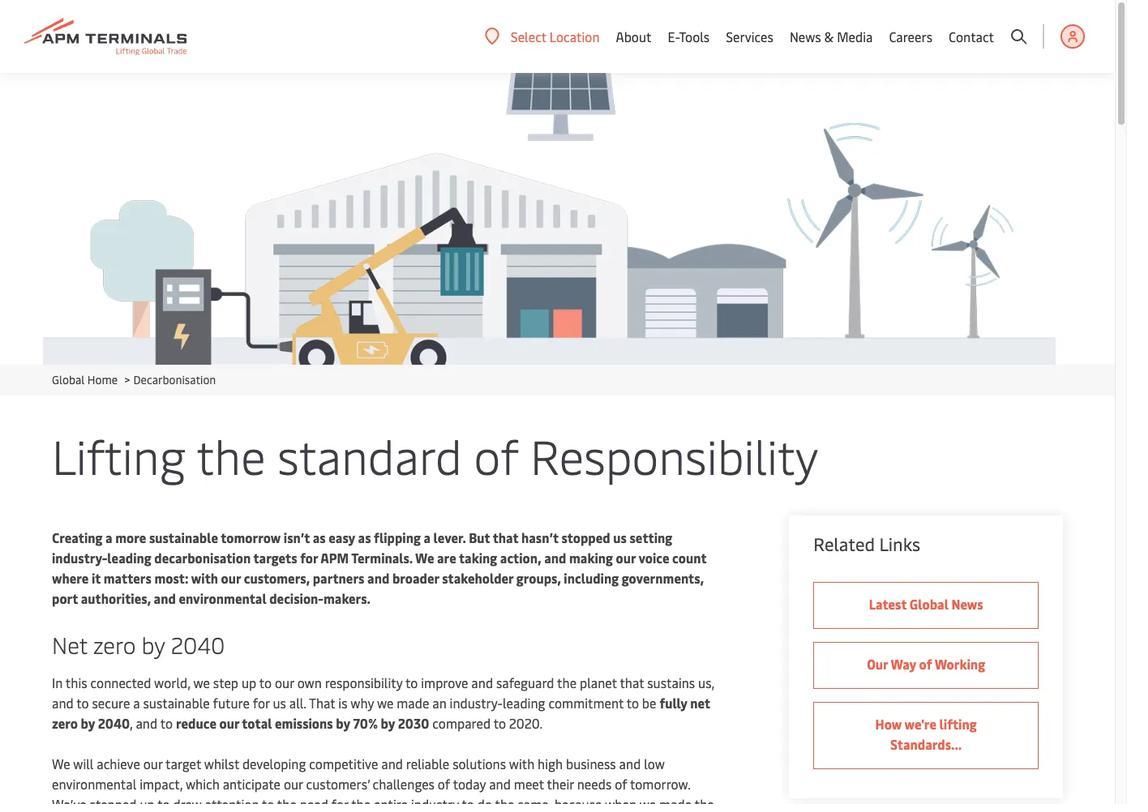 Task type: describe. For each thing, give the bounding box(es) containing it.
us inside creating a more sustainable tomorrow isn't as easy as flipping a lever. but that hasn't stopped us setting industry-leading decarbonisation targets for apm terminals. we are taking action, and making our voice count where it matters most: with our customers, partners and broader stakeholder groups, including governments, port authorities, and environmental decision-makers.
[[613, 529, 627, 547]]

secure
[[92, 694, 130, 712]]

future
[[213, 694, 250, 712]]

entire
[[374, 795, 408, 804]]

we inside creating a more sustainable tomorrow isn't as easy as flipping a lever. but that hasn't stopped us setting industry-leading decarbonisation targets for apm terminals. we are taking action, and making our voice count where it matters most: with our customers, partners and broader stakeholder groups, including governments, port authorities, and environmental decision-makers.
[[415, 549, 434, 567]]

that inside in this connected world, we step up to our own responsibility to improve and safeguard the planet that sustains us, and to secure a sustainable future for us all. that is why we made an industry-leading commitment to be
[[620, 674, 644, 692]]

links
[[879, 532, 920, 556]]

1 horizontal spatial 2040
[[171, 629, 225, 660]]

isn't
[[284, 529, 310, 547]]

compared
[[432, 714, 491, 732]]

same,
[[518, 795, 551, 804]]

select
[[511, 27, 546, 45]]

today
[[453, 775, 486, 793]]

are
[[437, 549, 456, 567]]

tomorrow
[[221, 529, 281, 547]]

how we're lifting standards... link
[[813, 702, 1039, 769]]

makers.
[[324, 589, 370, 607]]

standards...
[[890, 735, 962, 753]]

to down today
[[462, 795, 474, 804]]

2040 inside "fully net zero by 2040"
[[98, 714, 130, 732]]

matters
[[104, 569, 152, 587]]

to down anticipate
[[262, 795, 274, 804]]

select location button
[[485, 27, 600, 45]]

stopped
[[561, 529, 610, 547]]

and left the low on the right bottom of the page
[[619, 755, 641, 773]]

e-tools
[[668, 28, 710, 45]]

attention
[[205, 795, 259, 804]]

action,
[[500, 549, 541, 567]]

is
[[338, 694, 347, 712]]

our down decarbonisation
[[221, 569, 241, 587]]

select location
[[511, 27, 600, 45]]

draw
[[173, 795, 202, 804]]

leading inside creating a more sustainable tomorrow isn't as easy as flipping a lever. but that hasn't stopped us setting industry-leading decarbonisation targets for apm terminals. we are taking action, and making our voice count where it matters most: with our customers, partners and broader stakeholder groups, including governments, port authorities, and environmental decision-makers.
[[107, 549, 151, 567]]

own
[[297, 674, 322, 692]]

connected
[[90, 674, 151, 692]]

whilst
[[204, 755, 239, 773]]

impact,
[[140, 775, 183, 793]]

net
[[690, 694, 710, 712]]

made inside we will achieve our target whilst developing competitive and reliable solutions with high business and low environmental impact, which anticipate our customers' challenges of today and meet their needs of tomorrow. we've stepped up to draw attention to the need for the entire industry to do the same, because when we made t
[[659, 795, 692, 804]]

us inside in this connected world, we step up to our own responsibility to improve and safeguard the planet that sustains us, and to secure a sustainable future for us all. that is why we made an industry-leading commitment to be
[[273, 694, 286, 712]]

>
[[124, 372, 130, 388]]

we've
[[52, 795, 86, 804]]

creating
[[52, 529, 103, 547]]

1 as from the left
[[313, 529, 326, 547]]

to down this
[[76, 694, 89, 712]]

developing
[[242, 755, 306, 773]]

leading inside in this connected world, we step up to our own responsibility to improve and safeguard the planet that sustains us, and to secure a sustainable future for us all. that is why we made an industry-leading commitment to be
[[503, 694, 545, 712]]

where
[[52, 569, 89, 587]]

related links
[[813, 532, 920, 556]]

to right step
[[259, 674, 272, 692]]

high
[[538, 755, 563, 773]]

1 horizontal spatial we
[[377, 694, 394, 712]]

this
[[66, 674, 87, 692]]

sustainable inside creating a more sustainable tomorrow isn't as easy as flipping a lever. but that hasn't stopped us setting industry-leading decarbonisation targets for apm terminals. we are taking action, and making our voice count where it matters most: with our customers, partners and broader stakeholder groups, including governments, port authorities, and environmental decision-makers.
[[149, 529, 218, 547]]

e-tools button
[[668, 0, 710, 73]]

reliable
[[406, 755, 449, 773]]

our inside in this connected world, we step up to our own responsibility to improve and safeguard the planet that sustains us, and to secure a sustainable future for us all. that is why we made an industry-leading commitment to be
[[275, 674, 294, 692]]

creating a more sustainable tomorrow isn't as easy as flipping a lever. but that hasn't stopped us setting industry-leading decarbonisation targets for apm terminals. we are taking action, and making our voice count where it matters most: with our customers, partners and broader stakeholder groups, including governments, port authorities, and environmental decision-makers.
[[52, 529, 706, 607]]

lifting
[[52, 423, 186, 487]]

authorities,
[[81, 589, 151, 607]]

and right improve
[[471, 674, 493, 692]]

news & media
[[790, 28, 873, 45]]

lever.
[[433, 529, 466, 547]]

but
[[469, 529, 490, 547]]

2 as from the left
[[358, 529, 371, 547]]

groups,
[[516, 569, 561, 587]]

which
[[186, 775, 220, 793]]

our down future
[[219, 714, 239, 732]]

about
[[616, 28, 651, 45]]

solutions
[[453, 755, 506, 773]]

made inside in this connected world, we step up to our own responsibility to improve and safeguard the planet that sustains us, and to secure a sustainable future for us all. that is why we made an industry-leading commitment to be
[[397, 694, 429, 712]]

0 vertical spatial we
[[193, 674, 210, 692]]

by right 70%
[[381, 714, 395, 732]]

media
[[837, 28, 873, 45]]

meet
[[514, 775, 544, 793]]

count
[[672, 549, 706, 567]]

2 horizontal spatial a
[[424, 529, 431, 547]]

0 vertical spatial zero
[[93, 629, 136, 660]]

more
[[115, 529, 146, 547]]

because
[[555, 795, 602, 804]]

, and to reduce our total emissions by 70% by 2030 compared to 2020.
[[130, 714, 545, 732]]

voice
[[638, 549, 669, 567]]

when
[[605, 795, 636, 804]]

lifting the standard of responsibility
[[52, 423, 818, 487]]

decarbonisation
[[154, 549, 251, 567]]

zero inside "fully net zero by 2040"
[[52, 714, 78, 732]]

tomorrow.
[[630, 775, 690, 793]]

competitive
[[309, 755, 378, 773]]

and right , at left
[[136, 714, 157, 732]]

to left the "be"
[[627, 694, 639, 712]]

2 horizontal spatial of
[[615, 775, 627, 793]]

fully net zero by 2040
[[52, 694, 710, 732]]

how
[[875, 715, 902, 733]]

global
[[52, 372, 85, 388]]

low
[[644, 755, 665, 773]]

our up need
[[284, 775, 303, 793]]



Task type: locate. For each thing, give the bounding box(es) containing it.
for inside we will achieve our target whilst developing competitive and reliable solutions with high business and low environmental impact, which anticipate our customers' challenges of today and meet their needs of tomorrow. we've stepped up to draw attention to the need for the entire industry to do the same, because when we made t
[[331, 795, 348, 804]]

global home link
[[52, 372, 118, 388]]

industry- down the creating
[[52, 549, 107, 567]]

that up action,
[[493, 529, 518, 547]]

a
[[105, 529, 112, 547], [424, 529, 431, 547], [133, 694, 140, 712]]

a inside in this connected world, we step up to our own responsibility to improve and safeguard the planet that sustains us, and to secure a sustainable future for us all. that is why we made an industry-leading commitment to be
[[133, 694, 140, 712]]

our
[[616, 549, 636, 567], [221, 569, 241, 587], [275, 674, 294, 692], [219, 714, 239, 732], [143, 755, 163, 773], [284, 775, 303, 793]]

for inside creating a more sustainable tomorrow isn't as easy as flipping a lever. but that hasn't stopped us setting industry-leading decarbonisation targets for apm terminals. we are taking action, and making our voice count where it matters most: with our customers, partners and broader stakeholder groups, including governments, port authorities, and environmental decision-makers.
[[300, 549, 318, 567]]

industry- inside creating a more sustainable tomorrow isn't as easy as flipping a lever. but that hasn't stopped us setting industry-leading decarbonisation targets for apm terminals. we are taking action, and making our voice count where it matters most: with our customers, partners and broader stakeholder groups, including governments, port authorities, and environmental decision-makers.
[[52, 549, 107, 567]]

sustainable up decarbonisation
[[149, 529, 218, 547]]

we left are
[[415, 549, 434, 567]]

decarbonisation
[[133, 372, 216, 388]]

0 vertical spatial environmental
[[179, 589, 266, 607]]

we will achieve our target whilst developing competitive and reliable solutions with high business and low environmental impact, which anticipate our customers' challenges of today and meet their needs of tomorrow. we've stepped up to draw attention to the need for the entire industry to do the same, because when we made t
[[52, 755, 723, 804]]

as right isn't on the bottom left
[[313, 529, 326, 547]]

zero up "connected"
[[93, 629, 136, 660]]

of
[[474, 423, 518, 487], [438, 775, 450, 793], [615, 775, 627, 793]]

industry
[[411, 795, 459, 804]]

0 horizontal spatial up
[[140, 795, 155, 804]]

we down tomorrow. at the right bottom of page
[[639, 795, 656, 804]]

for up total
[[253, 694, 270, 712]]

setting
[[630, 529, 672, 547]]

1 horizontal spatial zero
[[93, 629, 136, 660]]

apm
[[320, 549, 349, 567]]

our left the voice
[[616, 549, 636, 567]]

related
[[813, 532, 875, 556]]

targets
[[253, 549, 297, 567]]

up
[[242, 674, 256, 692], [140, 795, 155, 804]]

and down the "in"
[[52, 694, 74, 712]]

zero down the "in"
[[52, 714, 78, 732]]

be
[[642, 694, 656, 712]]

1 horizontal spatial up
[[242, 674, 256, 692]]

2 horizontal spatial we
[[639, 795, 656, 804]]

sustains
[[647, 674, 695, 692]]

0 vertical spatial 2040
[[171, 629, 225, 660]]

we're
[[905, 715, 936, 733]]

for inside in this connected world, we step up to our own responsibility to improve and safeguard the planet that sustains us, and to secure a sustainable future for us all. that is why we made an industry-leading commitment to be
[[253, 694, 270, 712]]

leading
[[107, 549, 151, 567], [503, 694, 545, 712]]

1 vertical spatial that
[[620, 674, 644, 692]]

decarbonisation image
[[0, 73, 1115, 365]]

emissions
[[275, 714, 333, 732]]

services button
[[726, 0, 773, 73]]

by down is on the left of the page
[[336, 714, 350, 732]]

and up challenges
[[381, 755, 403, 773]]

e-
[[668, 28, 679, 45]]

in
[[52, 674, 63, 692]]

flipping
[[374, 529, 421, 547]]

up right step
[[242, 674, 256, 692]]

environmental inside we will achieve our target whilst developing competitive and reliable solutions with high business and low environmental impact, which anticipate our customers' challenges of today and meet their needs of tomorrow. we've stepped up to draw attention to the need for the entire industry to do the same, because when we made t
[[52, 775, 136, 793]]

environmental down decarbonisation
[[179, 589, 266, 607]]

services
[[726, 28, 773, 45]]

and down terminals.
[[367, 569, 389, 587]]

will
[[73, 755, 94, 773]]

up inside we will achieve our target whilst developing competitive and reliable solutions with high business and low environmental impact, which anticipate our customers' challenges of today and meet their needs of tomorrow. we've stepped up to draw attention to the need for the entire industry to do the same, because when we made t
[[140, 795, 155, 804]]

0 vertical spatial we
[[415, 549, 434, 567]]

reduce
[[176, 714, 216, 732]]

an
[[432, 694, 447, 712]]

1 horizontal spatial us
[[613, 529, 627, 547]]

1 vertical spatial leading
[[503, 694, 545, 712]]

0 horizontal spatial that
[[493, 529, 518, 547]]

it
[[92, 569, 101, 587]]

fully
[[660, 694, 687, 712]]

sustainable
[[149, 529, 218, 547], [143, 694, 210, 712]]

net zero by 2040
[[52, 629, 225, 660]]

responsibility
[[325, 674, 403, 692]]

0 horizontal spatial we
[[52, 755, 70, 773]]

0 vertical spatial up
[[242, 674, 256, 692]]

0 horizontal spatial with
[[191, 569, 218, 587]]

1 vertical spatial sustainable
[[143, 694, 210, 712]]

0 horizontal spatial us
[[273, 694, 286, 712]]

1 vertical spatial 2040
[[98, 714, 130, 732]]

a left the lever.
[[424, 529, 431, 547]]

made up 2030
[[397, 694, 429, 712]]

and down most:
[[154, 589, 176, 607]]

0 vertical spatial leading
[[107, 549, 151, 567]]

safeguard
[[496, 674, 554, 692]]

leading down the more on the bottom left of page
[[107, 549, 151, 567]]

stakeholder
[[442, 569, 513, 587]]

for down customers'
[[331, 795, 348, 804]]

we left step
[[193, 674, 210, 692]]

global home > decarbonisation
[[52, 372, 216, 388]]

that up the "be"
[[620, 674, 644, 692]]

contact button
[[949, 0, 994, 73]]

by inside "fully net zero by 2040"
[[81, 714, 95, 732]]

2020.
[[509, 714, 542, 732]]

0 horizontal spatial 2040
[[98, 714, 130, 732]]

to down impact, on the left of the page
[[158, 795, 170, 804]]

1 horizontal spatial of
[[474, 423, 518, 487]]

standard
[[278, 423, 462, 487]]

our up impact, on the left of the page
[[143, 755, 163, 773]]

made down tomorrow. at the right bottom of page
[[659, 795, 692, 804]]

us
[[613, 529, 627, 547], [273, 694, 286, 712]]

1 horizontal spatial environmental
[[179, 589, 266, 607]]

made
[[397, 694, 429, 712], [659, 795, 692, 804]]

we right why
[[377, 694, 394, 712]]

1 vertical spatial environmental
[[52, 775, 136, 793]]

0 horizontal spatial we
[[193, 674, 210, 692]]

how we're lifting standards...
[[875, 715, 977, 753]]

1 vertical spatial us
[[273, 694, 286, 712]]

0 horizontal spatial leading
[[107, 549, 151, 567]]

up inside in this connected world, we step up to our own responsibility to improve and safeguard the planet that sustains us, and to secure a sustainable future for us all. that is why we made an industry-leading commitment to be
[[242, 674, 256, 692]]

1 horizontal spatial with
[[509, 755, 535, 773]]

0 vertical spatial that
[[493, 529, 518, 547]]

easy
[[329, 529, 355, 547]]

1 vertical spatial we
[[377, 694, 394, 712]]

2040 down secure
[[98, 714, 130, 732]]

that inside creating a more sustainable tomorrow isn't as easy as flipping a lever. but that hasn't stopped us setting industry-leading decarbonisation targets for apm terminals. we are taking action, and making our voice count where it matters most: with our customers, partners and broader stakeholder groups, including governments, port authorities, and environmental decision-makers.
[[493, 529, 518, 547]]

for
[[300, 549, 318, 567], [253, 694, 270, 712], [331, 795, 348, 804]]

a left the more on the bottom left of page
[[105, 529, 112, 547]]

0 horizontal spatial of
[[438, 775, 450, 793]]

a right secure
[[133, 694, 140, 712]]

to left 2020.
[[494, 714, 506, 732]]

0 vertical spatial sustainable
[[149, 529, 218, 547]]

0 horizontal spatial made
[[397, 694, 429, 712]]

to
[[259, 674, 272, 692], [405, 674, 418, 692], [76, 694, 89, 712], [627, 694, 639, 712], [160, 714, 173, 732], [494, 714, 506, 732], [158, 795, 170, 804], [262, 795, 274, 804], [462, 795, 474, 804]]

0 horizontal spatial zero
[[52, 714, 78, 732]]

net
[[52, 629, 87, 660]]

why
[[350, 694, 374, 712]]

target
[[165, 755, 201, 773]]

industry-
[[52, 549, 107, 567], [450, 694, 503, 712]]

total
[[242, 714, 272, 732]]

their
[[547, 775, 574, 793]]

making
[[569, 549, 613, 567]]

1 horizontal spatial leading
[[503, 694, 545, 712]]

0 vertical spatial for
[[300, 549, 318, 567]]

achieve
[[97, 755, 140, 773]]

2040 up world,
[[171, 629, 225, 660]]

1 horizontal spatial made
[[659, 795, 692, 804]]

by up world,
[[142, 629, 165, 660]]

commitment
[[548, 694, 624, 712]]

and down "hasn't"
[[544, 549, 566, 567]]

up down impact, on the left of the page
[[140, 795, 155, 804]]

1 vertical spatial we
[[52, 755, 70, 773]]

broader
[[392, 569, 439, 587]]

and up do
[[489, 775, 511, 793]]

0 horizontal spatial industry-
[[52, 549, 107, 567]]

0 horizontal spatial as
[[313, 529, 326, 547]]

environmental
[[179, 589, 266, 607], [52, 775, 136, 793]]

partners
[[313, 569, 364, 587]]

1 vertical spatial zero
[[52, 714, 78, 732]]

1 horizontal spatial we
[[415, 549, 434, 567]]

,
[[130, 714, 133, 732]]

1 vertical spatial up
[[140, 795, 155, 804]]

2 vertical spatial we
[[639, 795, 656, 804]]

by
[[142, 629, 165, 660], [81, 714, 95, 732], [336, 714, 350, 732], [381, 714, 395, 732]]

customers'
[[306, 775, 369, 793]]

with up meet
[[509, 755, 535, 773]]

careers
[[889, 28, 932, 45]]

1 vertical spatial made
[[659, 795, 692, 804]]

with down decarbonisation
[[191, 569, 218, 587]]

to left reduce
[[160, 714, 173, 732]]

1 vertical spatial industry-
[[450, 694, 503, 712]]

our up the all.
[[275, 674, 294, 692]]

by down secure
[[81, 714, 95, 732]]

environmental down will on the bottom of page
[[52, 775, 136, 793]]

2 horizontal spatial for
[[331, 795, 348, 804]]

location
[[550, 27, 600, 45]]

with
[[191, 569, 218, 587], [509, 755, 535, 773]]

1 horizontal spatial industry-
[[450, 694, 503, 712]]

us left the all.
[[273, 694, 286, 712]]

the inside in this connected world, we step up to our own responsibility to improve and safeguard the planet that sustains us, and to secure a sustainable future for us all. that is why we made an industry-leading commitment to be
[[557, 674, 577, 692]]

0 vertical spatial us
[[613, 529, 627, 547]]

leading down safeguard
[[503, 694, 545, 712]]

0 vertical spatial industry-
[[52, 549, 107, 567]]

we left will on the bottom of page
[[52, 755, 70, 773]]

1 horizontal spatial for
[[300, 549, 318, 567]]

with inside creating a more sustainable tomorrow isn't as easy as flipping a lever. but that hasn't stopped us setting industry-leading decarbonisation targets for apm terminals. we are taking action, and making our voice count where it matters most: with our customers, partners and broader stakeholder groups, including governments, port authorities, and environmental decision-makers.
[[191, 569, 218, 587]]

0 horizontal spatial environmental
[[52, 775, 136, 793]]

we inside we will achieve our target whilst developing competitive and reliable solutions with high business and low environmental impact, which anticipate our customers' challenges of today and meet their needs of tomorrow. we've stepped up to draw attention to the need for the entire industry to do the same, because when we made t
[[639, 795, 656, 804]]

need
[[300, 795, 328, 804]]

us,
[[698, 674, 714, 692]]

decision-
[[269, 589, 324, 607]]

1 horizontal spatial as
[[358, 529, 371, 547]]

we
[[415, 549, 434, 567], [52, 755, 70, 773]]

contact
[[949, 28, 994, 45]]

to left improve
[[405, 674, 418, 692]]

for down isn't on the bottom left
[[300, 549, 318, 567]]

governments,
[[622, 569, 704, 587]]

careers button
[[889, 0, 932, 73]]

with inside we will achieve our target whilst developing competitive and reliable solutions with high business and low environmental impact, which anticipate our customers' challenges of today and meet their needs of tomorrow. we've stepped up to draw attention to the need for the entire industry to do the same, because when we made t
[[509, 755, 535, 773]]

as right easy
[[358, 529, 371, 547]]

planet
[[580, 674, 617, 692]]

0 vertical spatial with
[[191, 569, 218, 587]]

industry- up compared
[[450, 694, 503, 712]]

us left "setting"
[[613, 529, 627, 547]]

including
[[564, 569, 619, 587]]

0 horizontal spatial a
[[105, 529, 112, 547]]

we inside we will achieve our target whilst developing competitive and reliable solutions with high business and low environmental impact, which anticipate our customers' challenges of today and meet their needs of tomorrow. we've stepped up to draw attention to the need for the entire industry to do the same, because when we made t
[[52, 755, 70, 773]]

1 horizontal spatial a
[[133, 694, 140, 712]]

2 vertical spatial for
[[331, 795, 348, 804]]

industry- inside in this connected world, we step up to our own responsibility to improve and safeguard the planet that sustains us, and to secure a sustainable future for us all. that is why we made an industry-leading commitment to be
[[450, 694, 503, 712]]

1 horizontal spatial that
[[620, 674, 644, 692]]

1 vertical spatial with
[[509, 755, 535, 773]]

zero
[[93, 629, 136, 660], [52, 714, 78, 732]]

environmental inside creating a more sustainable tomorrow isn't as easy as flipping a lever. but that hasn't stopped us setting industry-leading decarbonisation targets for apm terminals. we are taking action, and making our voice count where it matters most: with our customers, partners and broader stakeholder groups, including governments, port authorities, and environmental decision-makers.
[[179, 589, 266, 607]]

sustainable down world,
[[143, 694, 210, 712]]

hasn't
[[521, 529, 559, 547]]

needs
[[577, 775, 612, 793]]

lifting
[[939, 715, 977, 733]]

0 horizontal spatial for
[[253, 694, 270, 712]]

sustainable inside in this connected world, we step up to our own responsibility to improve and safeguard the planet that sustains us, and to secure a sustainable future for us all. that is why we made an industry-leading commitment to be
[[143, 694, 210, 712]]

0 vertical spatial made
[[397, 694, 429, 712]]

world,
[[154, 674, 190, 692]]

1 vertical spatial for
[[253, 694, 270, 712]]



Task type: vqa. For each thing, say whether or not it's contained in the screenshot.
customers'
yes



